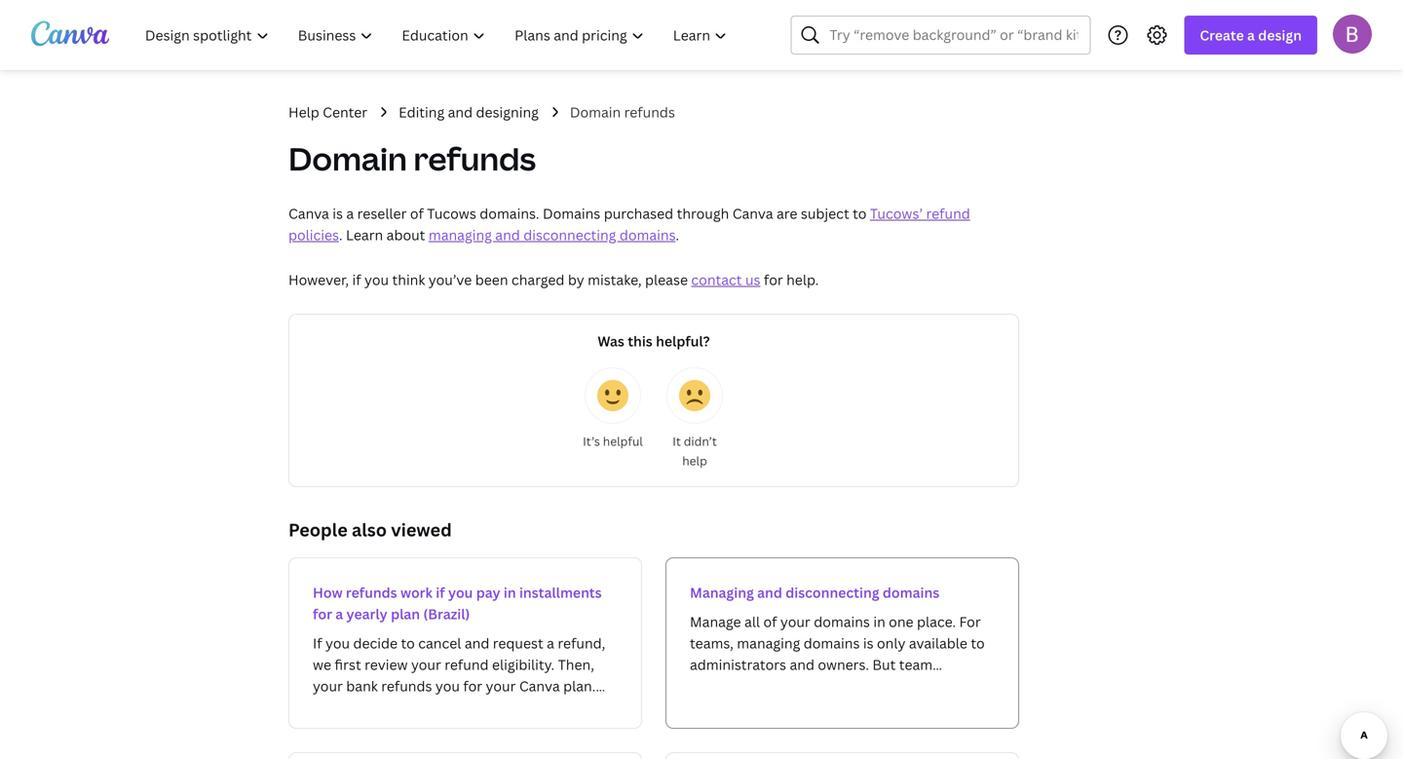 Task type: describe. For each thing, give the bounding box(es) containing it.
0 horizontal spatial disconnecting
[[524, 226, 616, 244]]

it's
[[583, 433, 600, 449]]

😔 image
[[679, 380, 711, 411]]

1 vertical spatial domain refunds
[[289, 137, 536, 180]]

however,
[[289, 270, 349, 289]]

you inside how refunds work if you pay in installments for a yearly plan (brazil)
[[448, 583, 473, 602]]

how
[[313, 583, 343, 602]]

tucows'
[[870, 204, 923, 223]]

this
[[628, 332, 653, 350]]

contact us link
[[691, 270, 761, 289]]

it's helpful
[[583, 433, 643, 449]]

contact
[[691, 270, 742, 289]]

by
[[568, 270, 585, 289]]

help.
[[787, 270, 819, 289]]

2 . from the left
[[676, 226, 679, 244]]

1 vertical spatial and
[[495, 226, 520, 244]]

2 canva from the left
[[733, 204, 773, 223]]

1 horizontal spatial domain
[[570, 103, 621, 121]]

editing and designing link
[[399, 101, 539, 123]]

create a design
[[1200, 26, 1302, 44]]

and for managing
[[757, 583, 783, 602]]

was
[[598, 332, 625, 350]]

installments
[[519, 583, 602, 602]]

managing
[[429, 226, 492, 244]]

create a design button
[[1185, 16, 1318, 55]]

about
[[387, 226, 425, 244]]

people also viewed
[[289, 518, 452, 542]]

a inside create a design dropdown button
[[1248, 26, 1255, 44]]

are
[[777, 204, 798, 223]]

please
[[645, 270, 688, 289]]

for inside how refunds work if you pay in installments for a yearly plan (brazil)
[[313, 605, 332, 623]]

0 horizontal spatial you
[[365, 270, 389, 289]]

canva is a reseller of tucows domains. domains purchased through canva are subject to
[[289, 204, 870, 223]]

and for editing
[[448, 103, 473, 121]]

charged
[[512, 270, 565, 289]]

think
[[392, 270, 425, 289]]

top level navigation element
[[133, 16, 744, 55]]

through
[[677, 204, 729, 223]]

managing and disconnecting domains
[[690, 583, 940, 602]]

helpful
[[603, 433, 643, 449]]

viewed
[[391, 518, 452, 542]]

helpful?
[[656, 332, 710, 350]]

been
[[475, 270, 508, 289]]

managing and disconnecting domains link
[[429, 226, 676, 244]]

how refunds work if you pay in installments for a yearly plan (brazil)
[[313, 583, 602, 623]]

a inside how refunds work if you pay in installments for a yearly plan (brazil)
[[336, 605, 343, 623]]

0 vertical spatial if
[[352, 270, 361, 289]]

if inside how refunds work if you pay in installments for a yearly plan (brazil)
[[436, 583, 445, 602]]

how refunds work if you pay in installments for a yearly plan (brazil) link
[[289, 558, 642, 729]]

Try "remove background" or "brand kit" search field
[[830, 17, 1078, 54]]

tucows
[[427, 204, 477, 223]]



Task type: locate. For each thing, give the bounding box(es) containing it.
domains.
[[480, 204, 540, 223]]

for
[[764, 270, 783, 289], [313, 605, 332, 623]]

1 horizontal spatial disconnecting
[[786, 583, 880, 602]]

.
[[339, 226, 343, 244], [676, 226, 679, 244]]

0 horizontal spatial if
[[352, 270, 361, 289]]

0 vertical spatial refunds
[[624, 103, 675, 121]]

0 horizontal spatial refunds
[[346, 583, 397, 602]]

managing and disconnecting domains link
[[666, 558, 1020, 729]]

canva
[[289, 204, 329, 223], [733, 204, 773, 223]]

and right editing
[[448, 103, 473, 121]]

center
[[323, 103, 368, 121]]

0 horizontal spatial canva
[[289, 204, 329, 223]]

if
[[352, 270, 361, 289], [436, 583, 445, 602]]

and down the domains.
[[495, 226, 520, 244]]

to
[[853, 204, 867, 223]]

1 vertical spatial domains
[[883, 583, 940, 602]]

policies
[[289, 226, 339, 244]]

1 . from the left
[[339, 226, 343, 244]]

editing
[[399, 103, 445, 121]]

1 horizontal spatial if
[[436, 583, 445, 602]]

for down how
[[313, 605, 332, 623]]

1 canva from the left
[[289, 204, 329, 223]]

refunds
[[624, 103, 675, 121], [414, 137, 536, 180], [346, 583, 397, 602]]

2 vertical spatial and
[[757, 583, 783, 602]]

and
[[448, 103, 473, 121], [495, 226, 520, 244], [757, 583, 783, 602]]

domains inside managing and disconnecting domains link
[[883, 583, 940, 602]]

tucows' refund policies link
[[289, 204, 971, 244]]

a left design
[[1248, 26, 1255, 44]]

1 vertical spatial a
[[346, 204, 354, 223]]

was this helpful?
[[598, 332, 710, 350]]

0 vertical spatial a
[[1248, 26, 1255, 44]]

1 horizontal spatial refunds
[[414, 137, 536, 180]]

you up (brazil)
[[448, 583, 473, 602]]

it didn't help
[[673, 433, 717, 469]]

you
[[365, 270, 389, 289], [448, 583, 473, 602]]

1 horizontal spatial domains
[[883, 583, 940, 602]]

tucows' refund policies
[[289, 204, 971, 244]]

help center
[[289, 103, 368, 121]]

however, if you think you've been charged by mistake, please contact us for help.
[[289, 270, 819, 289]]

us
[[746, 270, 761, 289]]

canva up policies
[[289, 204, 329, 223]]

in
[[504, 583, 516, 602]]

1 horizontal spatial .
[[676, 226, 679, 244]]

domain
[[570, 103, 621, 121], [289, 137, 407, 180]]

1 vertical spatial if
[[436, 583, 445, 602]]

pay
[[476, 583, 501, 602]]

0 vertical spatial and
[[448, 103, 473, 121]]

didn't
[[684, 433, 717, 449]]

bob builder image
[[1333, 14, 1372, 53]]

0 vertical spatial domain
[[570, 103, 621, 121]]

help
[[683, 453, 707, 469]]

2 horizontal spatial a
[[1248, 26, 1255, 44]]

of
[[410, 204, 424, 223]]

help center link
[[289, 101, 368, 123]]

disconnecting
[[524, 226, 616, 244], [786, 583, 880, 602]]

0 horizontal spatial domains
[[620, 226, 676, 244]]

1 vertical spatial refunds
[[414, 137, 536, 180]]

0 horizontal spatial domain refunds
[[289, 137, 536, 180]]

a right is
[[346, 204, 354, 223]]

1 horizontal spatial canva
[[733, 204, 773, 223]]

1 horizontal spatial you
[[448, 583, 473, 602]]

if up (brazil)
[[436, 583, 445, 602]]

domains
[[543, 204, 601, 223]]

for right us
[[764, 270, 783, 289]]

create
[[1200, 26, 1244, 44]]

work
[[401, 583, 433, 602]]

0 horizontal spatial for
[[313, 605, 332, 623]]

1 vertical spatial you
[[448, 583, 473, 602]]

0 vertical spatial domain refunds
[[570, 103, 675, 121]]

domains
[[620, 226, 676, 244], [883, 583, 940, 602]]

0 vertical spatial domains
[[620, 226, 676, 244]]

subject
[[801, 204, 850, 223]]

mistake,
[[588, 270, 642, 289]]

0 vertical spatial for
[[764, 270, 783, 289]]

0 horizontal spatial .
[[339, 226, 343, 244]]

plan
[[391, 605, 420, 623]]

if right however,
[[352, 270, 361, 289]]

1 horizontal spatial for
[[764, 270, 783, 289]]

yearly
[[347, 605, 388, 623]]

designing
[[476, 103, 539, 121]]

a
[[1248, 26, 1255, 44], [346, 204, 354, 223], [336, 605, 343, 623]]

. learn about managing and disconnecting domains .
[[339, 226, 679, 244]]

2 vertical spatial refunds
[[346, 583, 397, 602]]

. down through
[[676, 226, 679, 244]]

refunds inside how refunds work if you pay in installments for a yearly plan (brazil)
[[346, 583, 397, 602]]

you've
[[429, 270, 472, 289]]

0 horizontal spatial a
[[336, 605, 343, 623]]

. down is
[[339, 226, 343, 244]]

you left think
[[365, 270, 389, 289]]

help
[[289, 103, 319, 121]]

purchased
[[604, 204, 674, 223]]

reseller
[[357, 204, 407, 223]]

learn
[[346, 226, 383, 244]]

2 horizontal spatial refunds
[[624, 103, 675, 121]]

is
[[333, 204, 343, 223]]

(brazil)
[[423, 605, 470, 623]]

a down how
[[336, 605, 343, 623]]

1 horizontal spatial a
[[346, 204, 354, 223]]

also
[[352, 518, 387, 542]]

domain down center
[[289, 137, 407, 180]]

editing and designing
[[399, 103, 539, 121]]

domain refunds link
[[570, 101, 675, 123]]

managing
[[690, 583, 754, 602]]

domain right designing
[[570, 103, 621, 121]]

people
[[289, 518, 348, 542]]

0 horizontal spatial and
[[448, 103, 473, 121]]

0 horizontal spatial domain
[[289, 137, 407, 180]]

1 horizontal spatial and
[[495, 226, 520, 244]]

domain refunds
[[570, 103, 675, 121], [289, 137, 536, 180]]

1 vertical spatial for
[[313, 605, 332, 623]]

0 vertical spatial you
[[365, 270, 389, 289]]

2 horizontal spatial and
[[757, 583, 783, 602]]

canva left are
[[733, 204, 773, 223]]

and right managing
[[757, 583, 783, 602]]

2 vertical spatial a
[[336, 605, 343, 623]]

1 vertical spatial domain
[[289, 137, 407, 180]]

1 vertical spatial disconnecting
[[786, 583, 880, 602]]

🙂 image
[[597, 380, 629, 411]]

1 horizontal spatial domain refunds
[[570, 103, 675, 121]]

refund
[[926, 204, 971, 223]]

design
[[1259, 26, 1302, 44]]

0 vertical spatial disconnecting
[[524, 226, 616, 244]]

it
[[673, 433, 681, 449]]



Task type: vqa. For each thing, say whether or not it's contained in the screenshot.
your
no



